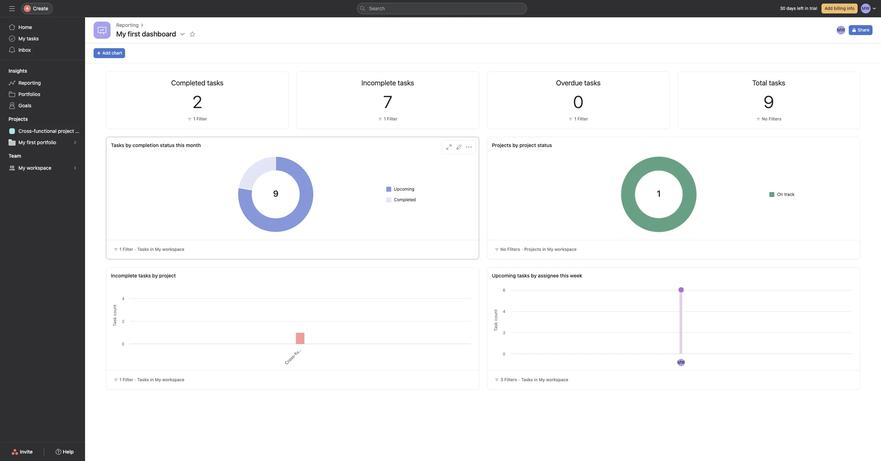 Task type: vqa. For each thing, say whether or not it's contained in the screenshot.
the bottom MW
yes



Task type: describe. For each thing, give the bounding box(es) containing it.
filter for 7
[[387, 116, 398, 122]]

0
[[574, 92, 584, 112]]

my inside teams 'element'
[[18, 165, 25, 171]]

filters for project status
[[508, 247, 520, 252]]

in for project status
[[543, 247, 546, 252]]

show options image
[[180, 31, 185, 37]]

1 filter for 7
[[384, 116, 398, 122]]

in for by project
[[150, 377, 154, 383]]

workspace for incomplete tasks by project
[[162, 377, 185, 383]]

my first dashboard
[[116, 30, 176, 38]]

incomplete tasks
[[362, 79, 414, 87]]

tasks for my
[[27, 35, 39, 41]]

reporting inside insights element
[[18, 80, 41, 86]]

cross-functional project plan link
[[4, 126, 85, 137]]

tasks for incomplete
[[138, 273, 151, 279]]

my inside global element
[[18, 35, 25, 41]]

home
[[18, 24, 32, 30]]

projects for projects in my workspace
[[525, 247, 542, 252]]

1 for 2
[[193, 116, 195, 122]]

filter for 0
[[578, 116, 588, 122]]

chart
[[112, 50, 122, 56]]

9
[[764, 92, 774, 112]]

status
[[160, 142, 175, 148]]

add chart button
[[94, 48, 125, 58]]

add for add billing info
[[825, 6, 833, 11]]

0 vertical spatial reporting link
[[116, 21, 139, 29]]

1 filter button for 0
[[567, 116, 590, 123]]

project status
[[520, 142, 552, 148]]

projects button
[[0, 116, 28, 123]]

left
[[798, 6, 804, 11]]

inbox
[[18, 47, 31, 53]]

by project
[[152, 273, 176, 279]]

completion
[[133, 142, 159, 148]]

projects in my workspace
[[525, 247, 577, 252]]

upcoming tasks by assignee this week
[[492, 273, 583, 279]]

assignee
[[538, 273, 559, 279]]

1 horizontal spatial reporting
[[116, 22, 139, 28]]

goals
[[18, 102, 31, 109]]

this week
[[560, 273, 583, 279]]

cross-
[[18, 128, 34, 134]]

see details, my workspace image
[[73, 166, 77, 170]]

share
[[858, 27, 870, 33]]

first dashboard
[[128, 30, 176, 38]]

upcoming for upcoming
[[394, 186, 415, 192]]

by for projects
[[513, 142, 519, 148]]

incomplete
[[111, 273, 137, 279]]

1 for 7
[[384, 116, 386, 122]]

search list box
[[357, 3, 527, 14]]

projects for projects
[[9, 116, 28, 122]]

create button
[[21, 3, 53, 14]]

projects element
[[0, 113, 85, 150]]

days
[[787, 6, 796, 11]]

0 button
[[574, 92, 584, 112]]

mw button
[[837, 25, 847, 35]]

inbox link
[[4, 44, 81, 56]]

1 filter for 0
[[575, 116, 588, 122]]

portfolios
[[18, 91, 40, 97]]

in for by
[[534, 377, 538, 383]]

on track
[[778, 192, 795, 197]]

track
[[785, 192, 795, 197]]

3 filters
[[501, 377, 517, 383]]

functional
[[34, 128, 57, 134]]

help
[[63, 449, 74, 455]]

info
[[848, 6, 855, 11]]

home link
[[4, 22, 81, 33]]

1 vertical spatial mw
[[678, 360, 686, 365]]

7
[[383, 92, 393, 112]]

30
[[781, 6, 786, 11]]

filter for 2
[[197, 116, 207, 122]]

see details, my first portfolio image
[[73, 140, 77, 145]]

add for add chart
[[102, 50, 110, 56]]

by for tasks
[[126, 142, 131, 148]]

completed tasks
[[171, 79, 224, 87]]

search
[[369, 5, 385, 11]]

no inside button
[[762, 116, 768, 122]]

30 days left in trial
[[781, 6, 818, 11]]

search button
[[357, 3, 527, 14]]

add to starred image
[[190, 31, 195, 37]]

1 vertical spatial no
[[501, 247, 507, 252]]

workspace for upcoming tasks by assignee this week
[[547, 377, 569, 383]]

insights element
[[0, 65, 85, 113]]



Task type: locate. For each thing, give the bounding box(es) containing it.
1 filter button for 7
[[377, 116, 400, 123]]

my tasks link
[[4, 33, 81, 44]]

by left completion
[[126, 142, 131, 148]]

incomplete tasks by project
[[111, 273, 176, 279]]

reporting link up the my first dashboard
[[116, 21, 139, 29]]

my workspace
[[18, 165, 51, 171]]

1 vertical spatial no filters
[[501, 247, 520, 252]]

add
[[825, 6, 833, 11], [102, 50, 110, 56]]

filters up upcoming tasks by assignee this week
[[508, 247, 520, 252]]

projects for projects by project status
[[492, 142, 512, 148]]

tasks inside global element
[[27, 35, 39, 41]]

0 vertical spatial projects
[[9, 116, 28, 122]]

0 vertical spatial reporting
[[116, 22, 139, 28]]

billing
[[834, 6, 846, 11]]

filters
[[769, 116, 782, 122], [508, 247, 520, 252], [505, 377, 517, 383]]

2 horizontal spatial by
[[531, 273, 537, 279]]

no filters inside button
[[762, 116, 782, 122]]

1 filter button down 2
[[186, 116, 209, 123]]

my first portfolio link
[[4, 137, 81, 148]]

reporting link
[[116, 21, 139, 29], [4, 77, 81, 89]]

reporting
[[116, 22, 139, 28], [18, 80, 41, 86]]

1 vertical spatial add
[[102, 50, 110, 56]]

by
[[126, 142, 131, 148], [513, 142, 519, 148], [531, 273, 537, 279]]

2 horizontal spatial tasks
[[518, 273, 530, 279]]

7 button
[[383, 92, 393, 112]]

filters inside button
[[769, 116, 782, 122]]

projects right more actions image
[[492, 142, 512, 148]]

0 vertical spatial add
[[825, 6, 833, 11]]

2
[[193, 92, 202, 112]]

0 vertical spatial upcoming
[[394, 186, 415, 192]]

tasks for upcoming
[[518, 273, 530, 279]]

0 horizontal spatial by
[[126, 142, 131, 148]]

help button
[[51, 446, 78, 459]]

1 filter button for 2
[[186, 116, 209, 123]]

1 filter
[[193, 116, 207, 122], [384, 116, 398, 122], [575, 116, 588, 122], [120, 247, 133, 252], [120, 377, 133, 383]]

2 button
[[193, 92, 202, 112]]

overdue tasks
[[556, 79, 601, 87]]

0 horizontal spatial reporting link
[[4, 77, 81, 89]]

this month
[[176, 142, 201, 148]]

team
[[9, 153, 21, 159]]

1 horizontal spatial upcoming
[[492, 273, 516, 279]]

0 horizontal spatial no
[[501, 247, 507, 252]]

add left 'billing'
[[825, 6, 833, 11]]

workspace for projects by project status
[[555, 247, 577, 252]]

tasks left assignee
[[518, 273, 530, 279]]

0 horizontal spatial reporting
[[18, 80, 41, 86]]

1 filter for 2
[[193, 116, 207, 122]]

0 horizontal spatial no filters
[[501, 247, 520, 252]]

filters for by
[[505, 377, 517, 383]]

no
[[762, 116, 768, 122], [501, 247, 507, 252]]

teams element
[[0, 150, 85, 175]]

1 filter button
[[186, 116, 209, 123], [377, 116, 400, 123], [567, 116, 590, 123]]

portfolio
[[37, 139, 56, 145]]

by left assignee
[[531, 273, 537, 279]]

filters right 3
[[505, 377, 517, 383]]

team button
[[0, 152, 21, 160]]

goals link
[[4, 100, 81, 111]]

mw
[[838, 27, 846, 33], [678, 360, 686, 365]]

reporting link inside insights element
[[4, 77, 81, 89]]

add billing info button
[[822, 4, 858, 13]]

0 horizontal spatial tasks
[[27, 35, 39, 41]]

3 1 filter button from the left
[[567, 116, 590, 123]]

trial
[[810, 6, 818, 11]]

1 horizontal spatial 1 filter button
[[377, 116, 400, 123]]

share button
[[850, 25, 873, 35]]

1
[[193, 116, 195, 122], [384, 116, 386, 122], [575, 116, 577, 122], [120, 247, 122, 252], [120, 377, 122, 383]]

upcoming
[[394, 186, 415, 192], [492, 273, 516, 279]]

no filters button
[[755, 116, 784, 123]]

insights button
[[0, 67, 27, 74]]

my inside projects element
[[18, 139, 25, 145]]

projects up upcoming tasks by assignee this week
[[525, 247, 542, 252]]

workspace inside teams 'element'
[[27, 165, 51, 171]]

upcoming for upcoming tasks by assignee this week
[[492, 273, 516, 279]]

invite
[[20, 449, 33, 455]]

projects by project status
[[492, 142, 552, 148]]

report image
[[98, 26, 106, 34]]

0 horizontal spatial upcoming
[[394, 186, 415, 192]]

invite button
[[7, 446, 37, 459]]

1 for 0
[[575, 116, 577, 122]]

filters down the 9
[[769, 116, 782, 122]]

by left project status
[[513, 142, 519, 148]]

add chart
[[102, 50, 122, 56]]

projects
[[9, 116, 28, 122], [492, 142, 512, 148], [525, 247, 542, 252]]

tasks by completion status this month
[[111, 142, 201, 148]]

3
[[501, 377, 503, 383]]

insights
[[9, 68, 27, 74]]

1 horizontal spatial projects
[[492, 142, 512, 148]]

tasks
[[111, 142, 124, 148], [137, 247, 149, 252], [137, 377, 149, 383], [522, 377, 533, 383]]

1 filter button down 7 button
[[377, 116, 400, 123]]

completed
[[394, 197, 416, 202]]

0 horizontal spatial add
[[102, 50, 110, 56]]

my
[[116, 30, 126, 38], [18, 35, 25, 41], [18, 139, 25, 145], [18, 165, 25, 171], [155, 247, 161, 252], [547, 247, 554, 252], [155, 377, 161, 383], [539, 377, 545, 383]]

reporting link up portfolios
[[4, 77, 81, 89]]

0 vertical spatial mw
[[838, 27, 846, 33]]

first
[[27, 139, 36, 145]]

my workspace link
[[4, 162, 81, 174]]

0 vertical spatial no
[[762, 116, 768, 122]]

reporting up portfolios
[[18, 80, 41, 86]]

2 vertical spatial filters
[[505, 377, 517, 383]]

0 vertical spatial filters
[[769, 116, 782, 122]]

projects inside dropdown button
[[9, 116, 28, 122]]

edit chart image
[[456, 144, 462, 150]]

tasks down 'home'
[[27, 35, 39, 41]]

tasks in my workspace for upcoming tasks by assignee this week
[[522, 377, 569, 383]]

2 horizontal spatial 1 filter button
[[567, 116, 590, 123]]

9 button
[[764, 92, 774, 112]]

1 1 filter button from the left
[[186, 116, 209, 123]]

add left chart
[[102, 50, 110, 56]]

more actions image
[[466, 144, 472, 150]]

on
[[778, 192, 784, 197]]

0 horizontal spatial mw
[[678, 360, 686, 365]]

0 horizontal spatial 1 filter button
[[186, 116, 209, 123]]

create
[[33, 5, 48, 11]]

tasks left by project
[[138, 273, 151, 279]]

portfolios link
[[4, 89, 81, 100]]

no filters
[[762, 116, 782, 122], [501, 247, 520, 252]]

tasks in my workspace for incomplete tasks by project
[[137, 377, 185, 383]]

1 filter button down 0 button
[[567, 116, 590, 123]]

1 vertical spatial upcoming
[[492, 273, 516, 279]]

projects up cross-
[[9, 116, 28, 122]]

0 vertical spatial no filters
[[762, 116, 782, 122]]

0 horizontal spatial projects
[[9, 116, 28, 122]]

1 horizontal spatial no filters
[[762, 116, 782, 122]]

global element
[[0, 17, 85, 60]]

tasks in my workspace
[[137, 247, 185, 252], [137, 377, 185, 383], [522, 377, 569, 383]]

2 vertical spatial projects
[[525, 247, 542, 252]]

project
[[58, 128, 74, 134]]

mw inside mw button
[[838, 27, 846, 33]]

1 vertical spatial projects
[[492, 142, 512, 148]]

filter
[[197, 116, 207, 122], [387, 116, 398, 122], [578, 116, 588, 122], [123, 247, 133, 252], [123, 377, 133, 383]]

in
[[805, 6, 809, 11], [150, 247, 154, 252], [543, 247, 546, 252], [150, 377, 154, 383], [534, 377, 538, 383]]

1 horizontal spatial no
[[762, 116, 768, 122]]

1 horizontal spatial by
[[513, 142, 519, 148]]

1 horizontal spatial reporting link
[[116, 21, 139, 29]]

cross-functional project plan
[[18, 128, 85, 134]]

my tasks
[[18, 35, 39, 41]]

plan
[[75, 128, 85, 134]]

tasks
[[27, 35, 39, 41], [138, 273, 151, 279], [518, 273, 530, 279]]

1 vertical spatial reporting link
[[4, 77, 81, 89]]

reporting up the my first dashboard
[[116, 22, 139, 28]]

2 1 filter button from the left
[[377, 116, 400, 123]]

total tasks
[[753, 79, 786, 87]]

1 horizontal spatial tasks
[[138, 273, 151, 279]]

add billing info
[[825, 6, 855, 11]]

1 vertical spatial reporting
[[18, 80, 41, 86]]

my first portfolio
[[18, 139, 56, 145]]

1 horizontal spatial add
[[825, 6, 833, 11]]

1 horizontal spatial mw
[[838, 27, 846, 33]]

view chart image
[[446, 144, 452, 150]]

hide sidebar image
[[9, 6, 15, 11]]

2 horizontal spatial projects
[[525, 247, 542, 252]]

1 vertical spatial filters
[[508, 247, 520, 252]]



